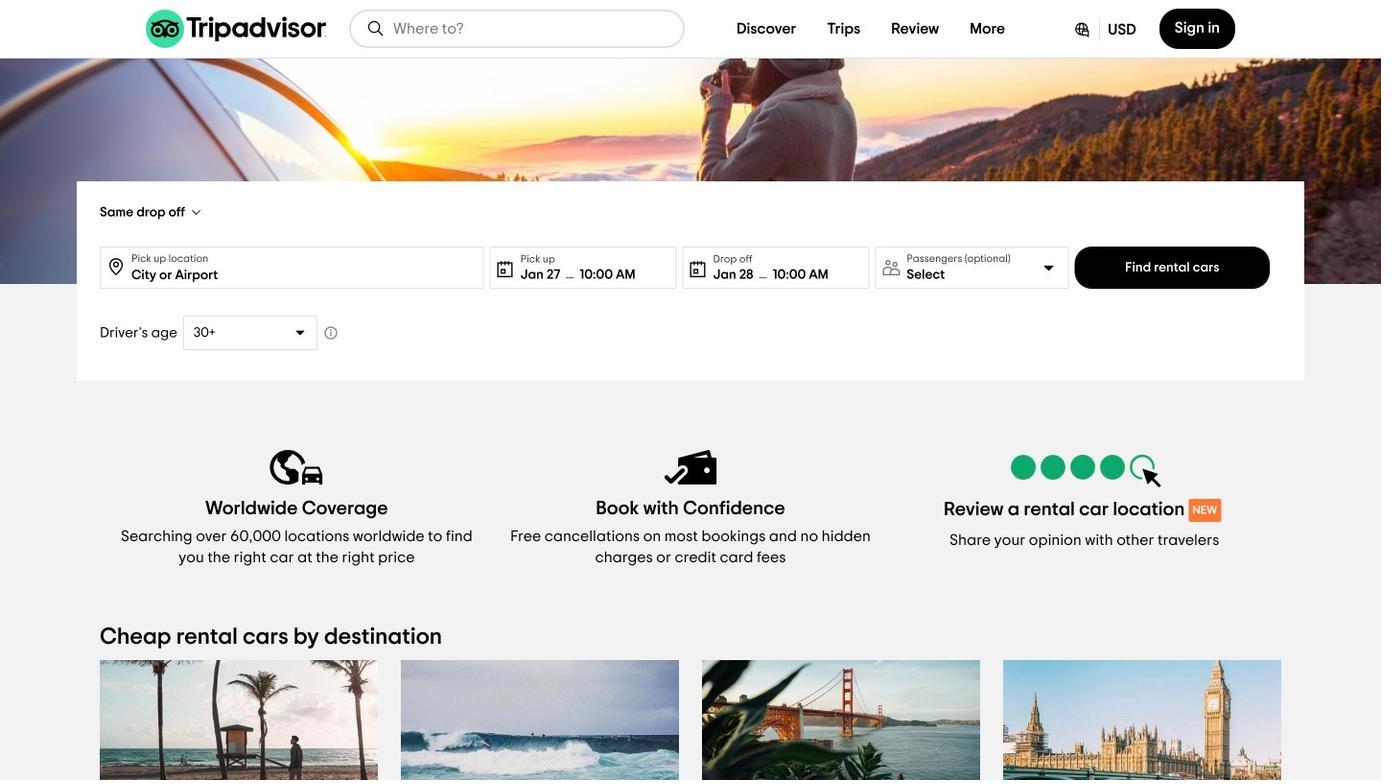 Task type: locate. For each thing, give the bounding box(es) containing it.
None search field
[[351, 12, 683, 46]]



Task type: describe. For each thing, give the bounding box(es) containing it.
tripadvisor image
[[146, 10, 326, 48]]

City or Airport text field
[[131, 248, 476, 286]]

search image
[[367, 19, 386, 38]]

Search search field
[[393, 20, 668, 37]]



Task type: vqa. For each thing, say whether or not it's contained in the screenshot.
city or airport text field
yes



